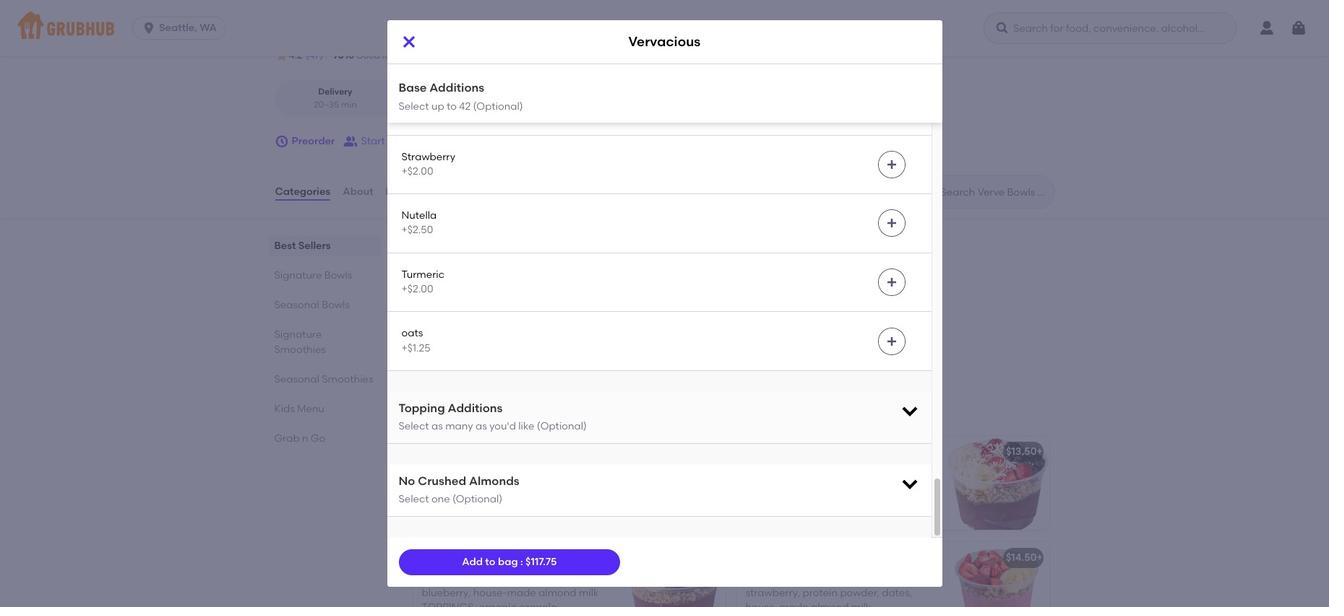 Task type: vqa. For each thing, say whether or not it's contained in the screenshot.
Most
yes



Task type: locate. For each thing, give the bounding box(es) containing it.
turmeric +$2.00
[[401, 269, 445, 296]]

sellers up on
[[447, 236, 498, 254]]

+$2.00 for spinach +$2.00
[[401, 47, 433, 60]]

1 vertical spatial vervacious
[[420, 293, 475, 305]]

signature down seasonal bowls
[[274, 329, 322, 341]]

bowls up seasonal bowls
[[324, 270, 352, 282]]

1 as from the left
[[431, 421, 443, 433]]

açai, for vervacious
[[451, 313, 475, 326]]

select inside topping additions select as many as you'd like (optional)
[[399, 421, 429, 433]]

additions up many
[[448, 402, 503, 415]]

add
[[462, 556, 483, 569]]

base: up oats
[[420, 313, 448, 326]]

street
[[357, 28, 386, 40]]

1 vertical spatial +
[[1037, 552, 1043, 565]]

wa
[[200, 22, 217, 34]]

(optional) inside topping additions select as many as you'd like (optional)
[[537, 421, 587, 433]]

additions
[[429, 81, 484, 95], [448, 402, 503, 415]]

start group order button
[[344, 129, 446, 155]]

0 horizontal spatial to
[[447, 100, 457, 112]]

base: left dragonfruit,
[[746, 573, 774, 585]]

1319
[[663, 28, 682, 40]]

svg image
[[400, 33, 417, 51], [274, 134, 289, 149], [886, 218, 897, 229], [886, 277, 897, 288], [899, 401, 920, 421], [899, 474, 920, 494]]

0 vertical spatial to
[[447, 100, 457, 112]]

0 horizontal spatial vervacious
[[420, 293, 475, 305]]

blueberry, up "coconut"
[[803, 496, 852, 508]]

(optional) down almonds
[[452, 494, 502, 506]]

smoothies up seasonal smoothies on the bottom left of page
[[274, 344, 326, 356]]

smoothies up the menu in the bottom of the page
[[322, 374, 373, 386]]

(optional) right 42
[[473, 100, 523, 112]]

(optional) right like
[[537, 421, 587, 433]]

seasonal up signature smoothies at left
[[274, 299, 319, 312]]

peanut
[[420, 328, 456, 340], [422, 484, 457, 496]]

select inside base additions select up to 42 (optional)
[[399, 100, 429, 112]]

0 vertical spatial (optional)
[[473, 100, 523, 112]]

base:
[[420, 313, 448, 326], [746, 467, 774, 479], [422, 470, 450, 482], [422, 573, 450, 585], [746, 573, 774, 585]]

base additions select up to 42 (optional)
[[399, 81, 523, 112]]

base: inside "base: açai sorbet  toppings: organic granola, banana, strawberry, blueberry, honey, sweetened coconut"
[[746, 467, 774, 479]]

house- inside base: dragonfruit, banana, strawberry, protein powder, dates, house-made almond mi
[[746, 602, 779, 608]]

0 vertical spatial signature bowls
[[274, 270, 352, 282]]

milk inside base: açai, banana, strawberry, blueberry, house-made almond milk toppings: organic granol
[[579, 588, 599, 600]]

4 +$2.00 from the top
[[401, 283, 433, 296]]

2 vertical spatial milk
[[579, 588, 599, 600]]

best seller
[[430, 432, 475, 442]]

signature
[[274, 270, 322, 282], [274, 329, 322, 341], [410, 403, 484, 421]]

as right seller at the left bottom of the page
[[476, 421, 487, 433]]

sorbet
[[800, 467, 832, 479]]

crushed up $117.75
[[523, 514, 562, 526]]

organic
[[499, 343, 537, 355], [746, 481, 783, 494], [501, 499, 539, 511], [479, 602, 517, 608]]

signature down best sellers
[[274, 270, 322, 282]]

1 vertical spatial smoothies
[[322, 374, 373, 386]]

vervacious
[[628, 34, 701, 50], [420, 293, 475, 305]]

0 horizontal spatial signature bowls
[[274, 270, 352, 282]]

0 vertical spatial seasonal
[[274, 299, 319, 312]]

+$2.00 for strawberry +$2.00
[[401, 165, 433, 178]]

house- down you'd
[[494, 484, 528, 496]]

+$2.00 down turmeric
[[401, 283, 433, 296]]

0 vertical spatial granola,
[[540, 343, 581, 355]]

+ for $14.50 +
[[1037, 552, 1043, 565]]

0 vertical spatial smoothies
[[274, 344, 326, 356]]

açai,
[[451, 313, 475, 326], [452, 470, 477, 482], [452, 573, 477, 585]]

select down no
[[399, 494, 429, 506]]

strawberry, down dragonfruit,
[[746, 588, 800, 600]]

1 vertical spatial additions
[[448, 402, 503, 415]]

almonds up berry yum
[[422, 528, 464, 540]]

1 select from the top
[[399, 100, 429, 112]]

base: inside base: açai, banana, strawberry, blueberry, house-made almond milk toppings: organic granol
[[422, 573, 450, 585]]

0 horizontal spatial sellers
[[298, 240, 331, 252]]

sellers for best sellers most ordered on grubhub
[[447, 236, 498, 254]]

strawberry, up sweetened
[[746, 496, 800, 508]]

1 vertical spatial base: açai, banana, blueberry, peanut butter, house-made almond milk  toppings: organic granola, banana, strawberry, crushed almonds
[[422, 470, 598, 540]]

base: for verve bowl image at the bottom
[[746, 467, 774, 479]]

blueberry,
[[522, 313, 571, 326], [523, 470, 572, 482], [803, 496, 852, 508], [422, 588, 471, 600]]

as left many
[[431, 421, 443, 433]]

best down categories button
[[274, 240, 296, 252]]

0 vertical spatial additions
[[429, 81, 484, 95]]

2 +$2.00 from the top
[[401, 106, 433, 119]]

on
[[478, 257, 490, 269]]

peanut right no
[[422, 484, 457, 496]]

sellers
[[447, 236, 498, 254], [298, 240, 331, 252]]

seattle, wa
[[159, 22, 217, 34]]

seattle,
[[159, 22, 197, 34]]

base: açai, banana, blueberry, peanut butter, house-made almond milk  toppings: organic granola, banana, strawberry, crushed almonds up add to bag : $117.75
[[422, 470, 598, 540]]

signature up many
[[410, 403, 484, 421]]

1 horizontal spatial min
[[484, 100, 499, 110]]

house- down dragonfruit,
[[746, 602, 779, 608]]

+$2.00 down the spirulina
[[401, 106, 433, 119]]

1 horizontal spatial signature bowls
[[410, 403, 533, 421]]

strawberry, inside "base: açai sorbet  toppings: organic granola, banana, strawberry, blueberry, honey, sweetened coconut"
[[746, 496, 800, 508]]

strawberry, down almonds
[[466, 514, 520, 526]]

min
[[341, 100, 357, 110], [484, 100, 499, 110]]

seasonal for seasonal bowls
[[274, 299, 319, 312]]

1 vertical spatial peanut
[[422, 484, 457, 496]]

signature bowls up seasonal bowls
[[274, 270, 352, 282]]

+$2.00 inside strawberry +$2.00
[[401, 165, 433, 178]]

toppings: up honey, at the right of page
[[834, 467, 889, 479]]

toppings: right the +$1.25
[[442, 343, 497, 355]]

sellers down categories button
[[298, 240, 331, 252]]

best inside best sellers most ordered on grubhub
[[410, 236, 444, 254]]

2 vertical spatial (optional)
[[452, 494, 502, 506]]

base: açai, banana, blueberry, peanut butter, house-made almond milk  toppings: organic granola, banana, strawberry, crushed almonds up topping additions select as many as you'd like (optional)
[[420, 313, 596, 384]]

pickup
[[447, 87, 476, 97]]

spirulina
[[401, 92, 444, 104]]

1 vertical spatial seasonal
[[274, 374, 319, 386]]

0 horizontal spatial as
[[431, 421, 443, 433]]

toppings: down berry yum
[[422, 602, 476, 608]]

smoothies
[[274, 344, 326, 356], [322, 374, 373, 386]]

to
[[447, 100, 457, 112], [485, 556, 495, 569]]

smoothies for signature
[[274, 344, 326, 356]]

additions for topping additions
[[448, 402, 503, 415]]

almonds up 'topping'
[[420, 372, 463, 384]]

+$2.00 inside the spinach +$2.00
[[401, 47, 433, 60]]

açai, for berry yum
[[452, 573, 477, 585]]

option group containing delivery 20–35 min
[[274, 80, 522, 117]]

best for best sellers
[[274, 240, 296, 252]]

mi
[[438, 100, 449, 110]]

preorder button
[[274, 129, 335, 155]]

you'd
[[489, 421, 516, 433]]

+$2.00 down spinach
[[401, 47, 433, 60]]

sellers inside best sellers most ordered on grubhub
[[447, 236, 498, 254]]

1 vertical spatial to
[[485, 556, 495, 569]]

as
[[431, 421, 443, 433], [476, 421, 487, 433]]

açai, down seller at the left bottom of the page
[[452, 470, 477, 482]]

0 vertical spatial select
[[399, 100, 429, 112]]

milk
[[420, 343, 440, 355], [422, 499, 442, 511], [579, 588, 599, 600]]

+
[[1037, 446, 1043, 458], [1037, 552, 1043, 565]]

1 vertical spatial açai,
[[452, 470, 477, 482]]

select down base
[[399, 100, 429, 112]]

+ for $13.50 +
[[1037, 446, 1043, 458]]

toppings: inside base: açai, banana, strawberry, blueberry, house-made almond milk toppings: organic granol
[[422, 602, 476, 608]]

+$2.00 down the strawberry
[[401, 165, 433, 178]]

base
[[399, 81, 427, 95]]

house- down add
[[473, 588, 507, 600]]

strawberry, down $117.75
[[523, 573, 578, 585]]

•
[[452, 100, 455, 110]]

peanut up the +$1.25
[[420, 328, 456, 340]]

banana, down you'd
[[479, 470, 521, 482]]

add to bag : $117.75
[[462, 556, 557, 569]]

banana,
[[478, 313, 519, 326], [420, 357, 462, 370], [479, 470, 521, 482], [829, 481, 871, 494], [422, 514, 463, 526], [479, 573, 521, 585], [837, 573, 878, 585]]

spinach
[[401, 33, 442, 45]]

additions inside base additions select up to 42 (optional)
[[429, 81, 484, 95]]

made inside base: açai, banana, strawberry, blueberry, house-made almond milk toppings: organic granol
[[507, 588, 536, 600]]

dragonfruit,
[[776, 573, 834, 585]]

select down 'topping'
[[399, 421, 429, 433]]

0 vertical spatial +
[[1037, 446, 1043, 458]]

3 +$2.00 from the top
[[401, 165, 433, 178]]

+$2.00 inside spirulina +$2.00
[[401, 106, 433, 119]]

1 vertical spatial select
[[399, 421, 429, 433]]

signature inside signature smoothies
[[274, 329, 322, 341]]

oats
[[401, 328, 423, 340]]

best
[[410, 236, 444, 254], [274, 240, 296, 252], [430, 432, 449, 442]]

1 min from the left
[[341, 100, 357, 110]]

bag
[[498, 556, 518, 569]]

0 vertical spatial açai,
[[451, 313, 475, 326]]

butter, right one
[[460, 484, 492, 496]]

0 vertical spatial milk
[[420, 343, 440, 355]]

2 min from the left
[[484, 100, 499, 110]]

seasonal
[[274, 299, 319, 312], [274, 374, 319, 386]]

suite
[[389, 28, 413, 40]]

2 vertical spatial açai,
[[452, 573, 477, 585]]

1 vertical spatial milk
[[422, 499, 442, 511]]

organic inside "base: açai sorbet  toppings: organic granola, banana, strawberry, blueberry, honey, sweetened coconut"
[[746, 481, 783, 494]]

base: left açai
[[746, 467, 774, 479]]

food
[[382, 51, 401, 61]]

to left bag
[[485, 556, 495, 569]]

almond inside base: dragonfruit, banana, strawberry, protein powder, dates, house-made almond mi
[[811, 602, 849, 608]]

1 vertical spatial signature bowls
[[410, 403, 533, 421]]

+$2.00 inside turmeric +$2.00
[[401, 283, 433, 296]]

base: inside base: dragonfruit, banana, strawberry, protein powder, dates, house-made almond mi
[[746, 573, 774, 585]]

banana, up the powder,
[[837, 573, 878, 585]]

1 vertical spatial bowls
[[322, 299, 350, 312]]

79
[[413, 49, 424, 61]]

blueberry, down berry yum
[[422, 588, 471, 600]]

seasonal up kids menu
[[274, 374, 319, 386]]

1 vertical spatial granola,
[[786, 481, 827, 494]]

one
[[431, 494, 450, 506]]

butter,
[[458, 328, 490, 340], [460, 484, 492, 496]]

1 +$2.00 from the top
[[401, 47, 433, 60]]

toppings:
[[442, 343, 497, 355], [834, 467, 889, 479], [444, 499, 498, 511], [422, 602, 476, 608]]

1 horizontal spatial vervacious
[[628, 34, 701, 50]]

0 horizontal spatial min
[[341, 100, 357, 110]]

1 vertical spatial crushed
[[523, 514, 562, 526]]

additions up "•"
[[429, 81, 484, 95]]

3 select from the top
[[399, 494, 429, 506]]

house- down grubhub
[[493, 328, 527, 340]]

best up most
[[410, 236, 444, 254]]

1 vertical spatial signature
[[274, 329, 322, 341]]

signature bowls up many
[[410, 403, 533, 421]]

vervacious image
[[618, 281, 727, 375], [617, 437, 725, 531]]

2 vertical spatial signature
[[410, 403, 484, 421]]

açai, inside base: açai, banana, strawberry, blueberry, house-made almond milk toppings: organic granol
[[452, 573, 477, 585]]

bowls
[[324, 270, 352, 282], [322, 299, 350, 312], [488, 403, 533, 421]]

açai, down ordered
[[451, 313, 475, 326]]

best left seller at the left bottom of the page
[[430, 432, 449, 442]]

strawberry +$2.00
[[401, 151, 455, 178]]

(47)
[[306, 49, 323, 61]]

+$2.00
[[401, 47, 433, 60], [401, 106, 433, 119], [401, 165, 433, 178], [401, 283, 433, 296]]

0 vertical spatial vervacious
[[628, 34, 701, 50]]

butter, right oats +$1.25
[[458, 328, 490, 340]]

no crushed almonds select one (optional)
[[399, 475, 519, 506]]

1 seasonal from the top
[[274, 299, 319, 312]]

courtyard
[[554, 28, 604, 40]]

min inside delivery 20–35 min
[[341, 100, 357, 110]]

min down delivery
[[341, 100, 357, 110]]

most
[[410, 257, 434, 269]]

additions inside topping additions select as many as you'd like (optional)
[[448, 402, 503, 415]]

açai, down add
[[452, 573, 477, 585]]

n
[[302, 433, 308, 445]]

option group
[[274, 80, 522, 117]]

to left 42
[[447, 100, 457, 112]]

made inside base: dragonfruit, banana, strawberry, protein powder, dates, house-made almond mi
[[779, 602, 808, 608]]

banana, down bag
[[479, 573, 521, 585]]

1 + from the top
[[1037, 446, 1043, 458]]

banana, down one
[[422, 514, 463, 526]]

$117.75
[[525, 556, 557, 569]]

almonds
[[469, 475, 519, 488]]

strawberry, up topping additions select as many as you'd like (optional)
[[464, 357, 519, 370]]

2 select from the top
[[399, 421, 429, 433]]

bowls up you'd
[[488, 403, 533, 421]]

select for topping
[[399, 421, 429, 433]]

banana, up honey, at the right of page
[[829, 481, 871, 494]]

base: down berry
[[422, 573, 450, 585]]

2 seasonal from the top
[[274, 374, 319, 386]]

crushed up like
[[521, 357, 561, 370]]

2 vertical spatial select
[[399, 494, 429, 506]]

base: açai, banana, blueberry, peanut butter, house-made almond milk  toppings: organic granola, banana, strawberry, crushed almonds
[[420, 313, 596, 384], [422, 470, 598, 540]]

base: for the topmost vervacious image
[[420, 313, 448, 326]]

made
[[527, 328, 556, 340], [528, 484, 557, 496], [507, 588, 536, 600], [779, 602, 808, 608]]

delivery
[[318, 87, 352, 97]]

2 + from the top
[[1037, 552, 1043, 565]]

organic inside base: açai, banana, strawberry, blueberry, house-made almond milk toppings: organic granol
[[479, 602, 517, 608]]

banana, inside base: açai, banana, strawberry, blueberry, house-made almond milk toppings: organic granol
[[479, 573, 521, 585]]

min right "10–20" at the left of page
[[484, 100, 499, 110]]

1 horizontal spatial as
[[476, 421, 487, 433]]

bowls up signature smoothies at left
[[322, 299, 350, 312]]

smoothies for seasonal
[[322, 374, 373, 386]]

almonds
[[420, 372, 463, 384], [422, 528, 464, 540]]

reviews
[[386, 186, 426, 198]]

svg image
[[1290, 20, 1307, 37], [142, 21, 156, 35], [995, 21, 1010, 35], [886, 159, 897, 170], [886, 336, 897, 347]]

group
[[387, 135, 417, 147]]

preorder
[[292, 135, 335, 147]]

Search Verve Bowls - Capitol Hill search field
[[939, 186, 1050, 200]]

(206) 422-1319 button
[[615, 27, 682, 42]]

1 horizontal spatial sellers
[[447, 236, 498, 254]]

strawberry
[[401, 151, 455, 163]]

1 vertical spatial (optional)
[[537, 421, 587, 433]]



Task type: describe. For each thing, give the bounding box(es) containing it.
715 east pine street suite k middle of pike motorworks courtyard
[[292, 28, 604, 40]]

almond inside base: açai, banana, strawberry, blueberry, house-made almond milk toppings: organic granol
[[539, 588, 576, 600]]

to inside base additions select up to 42 (optional)
[[447, 100, 457, 112]]

grab
[[274, 433, 300, 445]]

kids menu
[[274, 403, 324, 416]]

blueberry, down grubhub
[[522, 313, 571, 326]]

start group order
[[361, 135, 446, 147]]

people icon image
[[344, 134, 358, 149]]

$14.50
[[1006, 552, 1037, 565]]

base: açai sorbet  toppings: organic granola, banana, strawberry, blueberry, honey, sweetened coconut
[[746, 467, 889, 523]]

search icon image
[[918, 184, 935, 201]]

good food
[[356, 51, 401, 61]]

0 vertical spatial vervacious image
[[618, 281, 727, 375]]

(206) 422-1319
[[615, 28, 682, 40]]

0 vertical spatial base: açai, banana, blueberry, peanut butter, house-made almond milk  toppings: organic granola, banana, strawberry, crushed almonds
[[420, 313, 596, 384]]

spinach +$2.00
[[401, 33, 442, 60]]

verve bowl image
[[941, 437, 1049, 531]]

10–20
[[458, 100, 482, 110]]

min inside pickup 0.5 mi • 10–20 min
[[484, 100, 499, 110]]

honey,
[[854, 496, 886, 508]]

pike
[[472, 28, 492, 40]]

main navigation navigation
[[0, 0, 1329, 56]]

0 vertical spatial almonds
[[420, 372, 463, 384]]

0 vertical spatial crushed
[[521, 357, 561, 370]]

seasonal smoothies
[[274, 374, 373, 386]]

ordered
[[436, 257, 475, 269]]

no
[[399, 475, 415, 488]]

+$2.00 for turmeric +$2.00
[[401, 283, 433, 296]]

go
[[311, 433, 325, 445]]

base: dragonfruit, banana, strawberry, protein powder, dates, house-made almond mi
[[746, 573, 912, 608]]

many
[[445, 421, 473, 433]]

star icon image
[[274, 49, 289, 63]]

seasonal for seasonal smoothies
[[274, 374, 319, 386]]

42
[[459, 100, 471, 112]]

0 vertical spatial signature
[[274, 270, 322, 282]]

best sellers most ordered on grubhub
[[410, 236, 536, 269]]

best sellers
[[274, 240, 331, 252]]

+$2.50
[[401, 224, 433, 237]]

about button
[[342, 166, 374, 218]]

additions for base additions
[[429, 81, 484, 95]]

of
[[460, 28, 470, 40]]

banana, down the +$1.25
[[420, 357, 462, 370]]

like
[[518, 421, 534, 433]]

topping additions select as many as you'd like (optional)
[[399, 402, 587, 433]]

select inside no crushed almonds select one (optional)
[[399, 494, 429, 506]]

+$2.00 for spirulina +$2.00
[[401, 106, 433, 119]]

east
[[310, 28, 331, 40]]

coconut
[[802, 511, 842, 523]]

grab n go
[[274, 433, 325, 445]]

middle
[[424, 28, 458, 40]]

$14.50 +
[[1006, 552, 1043, 565]]

20–35
[[314, 100, 339, 110]]

sellers for best sellers
[[298, 240, 331, 252]]

base: açai, banana, strawberry, blueberry, house-made almond milk toppings: organic granol
[[422, 573, 599, 608]]

+$1.25
[[401, 342, 431, 355]]

strawberry, inside base: dragonfruit, banana, strawberry, protein powder, dates, house-made almond mi
[[746, 588, 800, 600]]

(optional) inside base additions select up to 42 (optional)
[[473, 100, 523, 112]]

best for best sellers most ordered on grubhub
[[410, 236, 444, 254]]

svg image inside seattle, wa button
[[142, 21, 156, 35]]

categories
[[275, 186, 330, 198]]

categories button
[[274, 166, 331, 218]]

2 as from the left
[[476, 421, 487, 433]]

k
[[415, 28, 422, 40]]

start
[[361, 135, 385, 147]]

seattle, wa button
[[132, 17, 232, 40]]

nutella
[[401, 210, 437, 222]]

house- inside base: açai, banana, strawberry, blueberry, house-made almond milk toppings: organic granol
[[473, 588, 507, 600]]

best for best seller
[[430, 432, 449, 442]]

up
[[431, 100, 444, 112]]

berry yum image
[[617, 543, 725, 608]]

0 vertical spatial bowls
[[324, 270, 352, 282]]

grubhub
[[493, 257, 536, 269]]

(optional) inside no crushed almonds select one (optional)
[[452, 494, 502, 506]]

strawberry, inside base: açai, banana, strawberry, blueberry, house-made almond milk toppings: organic granol
[[523, 573, 578, 585]]

pine
[[333, 28, 354, 40]]

pickup 0.5 mi • 10–20 min
[[423, 87, 499, 110]]

96
[[332, 49, 344, 61]]

protein
[[803, 588, 838, 600]]

blueberry, inside base: açai, banana, strawberry, blueberry, house-made almond milk toppings: organic granol
[[422, 588, 471, 600]]

seasonal bowls
[[274, 299, 350, 312]]

$13.50 +
[[1006, 446, 1043, 458]]

svg image inside preorder button
[[274, 134, 289, 149]]

2 vertical spatial granola,
[[541, 499, 582, 511]]

dates,
[[882, 588, 912, 600]]

order
[[419, 135, 446, 147]]

0.5
[[423, 100, 436, 110]]

seller
[[451, 432, 475, 442]]

422-
[[642, 28, 663, 40]]

blueberry, inside "base: açai sorbet  toppings: organic granola, banana, strawberry, blueberry, honey, sweetened coconut"
[[803, 496, 852, 508]]

base: for 'berry yum' image at bottom
[[422, 573, 450, 585]]

0 vertical spatial peanut
[[420, 328, 456, 340]]

banana, inside "base: açai sorbet  toppings: organic granola, banana, strawberry, blueberry, honey, sweetened coconut"
[[829, 481, 871, 494]]

reviews button
[[385, 166, 427, 218]]

banana, down on
[[478, 313, 519, 326]]

about
[[343, 186, 373, 198]]

delivery 20–35 min
[[314, 87, 357, 110]]

motorworks
[[495, 28, 552, 40]]

blueberry, down like
[[523, 470, 572, 482]]

715
[[292, 28, 307, 40]]

select for base
[[399, 100, 429, 112]]

yum
[[450, 552, 472, 565]]

spirulina +$2.00
[[401, 92, 444, 119]]

banana, inside base: dragonfruit, banana, strawberry, protein powder, dates, house-made almond mi
[[837, 573, 878, 585]]

0 vertical spatial butter,
[[458, 328, 490, 340]]

signature smoothies
[[274, 329, 326, 356]]

beast mode image
[[941, 543, 1049, 608]]

1 vertical spatial vervacious image
[[617, 437, 725, 531]]

(206)
[[615, 28, 640, 40]]

crushed
[[418, 475, 466, 488]]

1 vertical spatial almonds
[[422, 528, 464, 540]]

topping
[[399, 402, 445, 415]]

1 horizontal spatial to
[[485, 556, 495, 569]]

açai
[[776, 467, 798, 479]]

menu
[[297, 403, 324, 416]]

nutella +$2.50
[[401, 210, 437, 237]]

base: up one
[[422, 470, 450, 482]]

toppings: down almonds
[[444, 499, 498, 511]]

powder,
[[840, 588, 879, 600]]

berry yum
[[422, 552, 472, 565]]

1 vertical spatial butter,
[[460, 484, 492, 496]]

2 vertical spatial bowls
[[488, 403, 533, 421]]

toppings: inside "base: açai sorbet  toppings: organic granola, banana, strawberry, blueberry, honey, sweetened coconut"
[[834, 467, 889, 479]]

granola, inside "base: açai sorbet  toppings: organic granola, banana, strawberry, blueberry, honey, sweetened coconut"
[[786, 481, 827, 494]]



